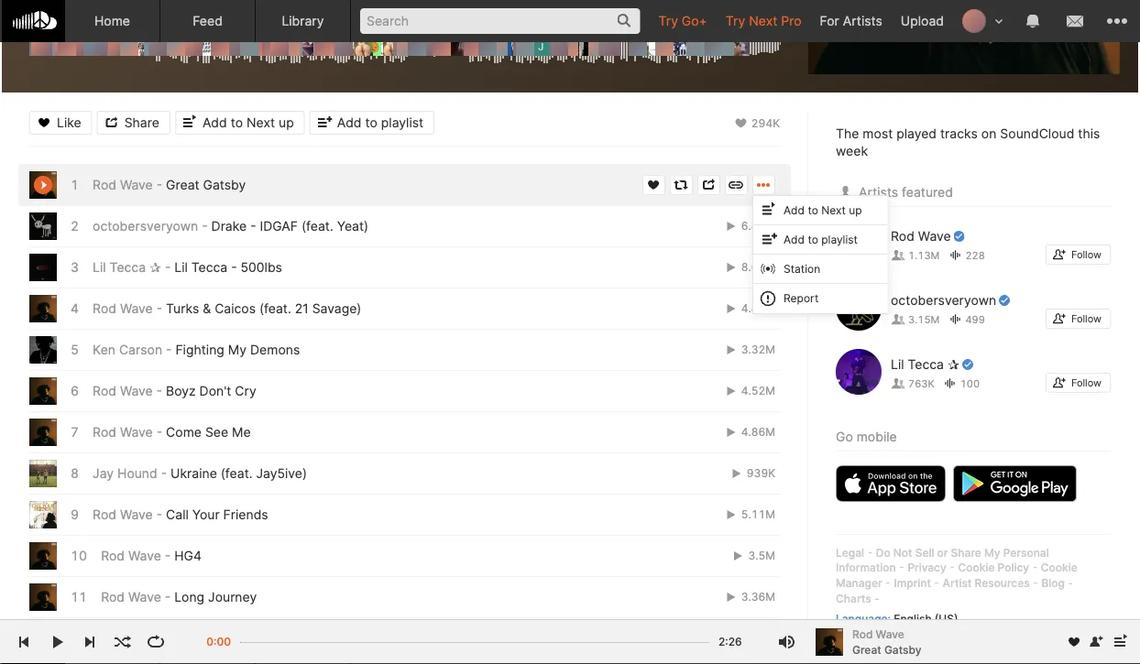 Task type: locate. For each thing, give the bounding box(es) containing it.
library
[[282, 13, 324, 28]]

wave up 1.13m
[[918, 229, 951, 244]]

carson
[[119, 342, 162, 358]]

1 vertical spatial next
[[247, 115, 275, 131]]

0 vertical spatial great gatsby link
[[166, 177, 246, 193]]

tecca up 763k
[[908, 357, 944, 373]]

try go+ link
[[650, 0, 717, 41]]

- down share popup button
[[157, 177, 162, 193]]

octobersveryown's avatar element
[[836, 285, 882, 331]]

feed link
[[160, 0, 256, 42]]

- left the boyz
[[157, 384, 162, 399]]

octobersveryown up 3.15m
[[891, 293, 997, 309]]

rod wave link right 12
[[101, 631, 161, 647]]

yeat)
[[337, 219, 369, 234]]

user image
[[836, 182, 855, 204]]

1 vertical spatial follow
[[1072, 313, 1102, 325]]

0 vertical spatial octobersveryown link
[[93, 219, 198, 234]]

played
[[897, 126, 937, 141]]

1 horizontal spatial up
[[849, 204, 862, 217]]

great gatsby link
[[166, 177, 246, 193], [853, 642, 922, 659]]

rod wave link for rod wave - 2018
[[101, 631, 161, 647]]

1 vertical spatial great
[[853, 644, 882, 657]]

cookie inside cookie manager
[[1041, 562, 1078, 575]]

boyz don't cry element
[[29, 378, 57, 405]]

artists right user image
[[859, 185, 899, 200]]

octobersveryown for octobersveryown - drake - idgaf (feat. yeat)
[[93, 219, 198, 234]]

2 horizontal spatial lil
[[891, 357, 904, 373]]

wave left 2018
[[128, 631, 161, 647]]

report button
[[754, 284, 888, 314]]

playlist for the topmost add to playlist button
[[381, 115, 424, 131]]

go
[[836, 429, 853, 445]]

cookie
[[958, 562, 995, 575], [1041, 562, 1078, 575]]

great gatsby link down language:
[[853, 642, 922, 659]]

✰ for lil tecca ✰
[[948, 357, 960, 373]]

0 vertical spatial add to next up button
[[175, 111, 305, 135]]

1 vertical spatial octobersveryown
[[891, 293, 997, 309]]

- left drake
[[202, 219, 208, 234]]

share inside do not sell or share my personal information
[[951, 546, 982, 559]]

2018
[[174, 631, 204, 647]]

rod for rod wave - hg4
[[101, 549, 125, 564]]

wave up carson
[[120, 301, 153, 317]]

rod wave
[[891, 229, 951, 244]]

21
[[295, 301, 309, 317]]

763k
[[909, 378, 935, 389]]

artists right for
[[843, 13, 883, 28]]

do not sell or share my personal information
[[836, 546, 1049, 575]]

0 horizontal spatial add to next up
[[202, 115, 294, 131]]

0 horizontal spatial try
[[659, 13, 678, 28]]

rod wave link for rod wave - great gatsby
[[93, 177, 153, 193]]

✰ left the lil tecca - 500lbs link
[[149, 260, 161, 275]]

1 follow from the top
[[1072, 249, 1102, 261]]

- left come
[[157, 425, 162, 441]]

lil up turks on the left top
[[174, 260, 188, 275]]

1 vertical spatial share
[[951, 546, 982, 559]]

1 horizontal spatial lil tecca ✰ link
[[891, 357, 974, 373]]

1 vertical spatial gatsby
[[885, 644, 922, 657]]

2 vertical spatial follow button
[[1046, 373, 1111, 393]]

rod wave link down jay hound link
[[93, 507, 153, 523]]

featured
[[902, 185, 953, 200]]

2 vertical spatial great gatsby element
[[816, 629, 843, 656]]

1 follow button from the top
[[1046, 245, 1111, 265]]

ken carson - fighting my demons
[[93, 342, 300, 358]]

feed
[[193, 13, 223, 28]]

0 vertical spatial add to playlist
[[337, 115, 424, 131]]

0 vertical spatial share
[[124, 115, 159, 131]]

2 follow button from the top
[[1046, 309, 1111, 329]]

(feat.
[[302, 219, 334, 234], [259, 301, 291, 317], [221, 466, 253, 482]]

lil
[[93, 260, 106, 275], [174, 260, 188, 275], [891, 357, 904, 373]]

1 vertical spatial lil tecca ✰ link
[[891, 357, 974, 373]]

rod right 12
[[101, 631, 125, 647]]

2:26
[[719, 636, 742, 649]]

do not sell or share my personal information link
[[836, 546, 1049, 575]]

octobersveryown down rod wave - great gatsby
[[93, 219, 198, 234]]

0 vertical spatial (feat.
[[302, 219, 334, 234]]

0 horizontal spatial playlist
[[381, 115, 424, 131]]

rod right 7
[[93, 425, 116, 441]]

mobile
[[857, 429, 897, 445]]

tecca right 3
[[110, 260, 146, 275]]

rod wave link right 10
[[101, 549, 161, 564]]

rod wave link for rod wave - boyz don't cry
[[93, 384, 153, 399]]

rod wave link for rod wave - turks & caicos (feat. 21 savage)
[[93, 301, 153, 317]]

octobersveryown link up 499 link
[[891, 293, 1011, 309]]

try left go+
[[659, 13, 678, 28]]

1 horizontal spatial try
[[726, 13, 746, 28]]

2 cookie from the left
[[1041, 562, 1078, 575]]

1 horizontal spatial lil
[[174, 260, 188, 275]]

great down language:
[[853, 644, 882, 657]]

1 try from the left
[[659, 13, 678, 28]]

1 vertical spatial my
[[985, 546, 1001, 559]]

the
[[836, 126, 859, 141]]

- left hg4 link
[[165, 549, 171, 564]]

rod wave link up ken carson link
[[93, 301, 153, 317]]

rod right 9
[[93, 507, 116, 523]]

share inside popup button
[[124, 115, 159, 131]]

0 horizontal spatial add to playlist button
[[310, 111, 435, 135]]

artists featured
[[859, 185, 953, 200]]

wave down english
[[876, 628, 905, 641]]

for artists link
[[811, 0, 892, 41]]

1 vertical spatial great gatsby link
[[853, 642, 922, 659]]

- right drake
[[250, 219, 256, 234]]

rod right 6
[[93, 384, 116, 399]]

home
[[94, 13, 130, 28]]

1 vertical spatial up
[[849, 204, 862, 217]]

try go+
[[659, 13, 708, 28]]

3.15m link
[[891, 313, 940, 325]]

- left call
[[157, 507, 162, 523]]

0 vertical spatial next
[[749, 13, 778, 28]]

lil for lil tecca ✰
[[891, 357, 904, 373]]

journey
[[208, 590, 257, 606]]

1 horizontal spatial great gatsby link
[[853, 642, 922, 659]]

great inside rod wave great gatsby
[[853, 644, 882, 657]]

gatsby down english
[[885, 644, 922, 657]]

- for come
[[157, 425, 162, 441]]

1 vertical spatial (feat.
[[259, 301, 291, 317]]

0 horizontal spatial my
[[228, 342, 247, 358]]

lil for lil tecca ✰ - lil tecca - 500lbs
[[93, 260, 106, 275]]

rod up 1.13m link
[[891, 229, 915, 244]]

rod for rod wave - long journey
[[101, 590, 125, 606]]

rod for rod wave - come see me
[[93, 425, 116, 441]]

don't
[[199, 384, 231, 399]]

1 horizontal spatial ✰
[[948, 357, 960, 373]]

0 vertical spatial up
[[279, 115, 294, 131]]

1
[[71, 177, 79, 193]]

- right the hound
[[161, 466, 167, 482]]

0 horizontal spatial great
[[166, 177, 200, 193]]

1 horizontal spatial great
[[853, 644, 882, 657]]

1 vertical spatial octobersveryown link
[[891, 293, 1011, 309]]

soundcloud
[[1001, 126, 1075, 141]]

1 horizontal spatial add to next up button
[[754, 196, 888, 226]]

0 horizontal spatial add to next up button
[[175, 111, 305, 135]]

⁃
[[867, 546, 873, 559], [899, 562, 905, 575], [950, 562, 956, 575], [1032, 562, 1038, 575], [885, 577, 891, 590], [934, 577, 940, 590], [1033, 577, 1039, 590], [1068, 577, 1074, 590], [874, 592, 880, 606]]

3 follow button from the top
[[1046, 373, 1111, 393]]

0 vertical spatial follow
[[1072, 249, 1102, 261]]

228 link
[[948, 249, 985, 261]]

1 vertical spatial ✰
[[948, 357, 960, 373]]

call your friends element
[[29, 501, 57, 529]]

1 vertical spatial add to playlist
[[784, 233, 858, 246]]

2 follow from the top
[[1072, 313, 1102, 325]]

try for try next pro
[[726, 13, 746, 28]]

0 horizontal spatial lil
[[93, 260, 106, 275]]

privacy
[[908, 562, 947, 575]]

8.68m
[[738, 261, 776, 274]]

rod wave - turks & caicos (feat. 21 savage)
[[93, 301, 362, 317]]

cookie policy link
[[958, 562, 1030, 575]]

lil tecca - 500lbs element
[[29, 254, 57, 281]]

0 vertical spatial octobersveryown
[[93, 219, 198, 234]]

- for boyz
[[157, 384, 162, 399]]

1 horizontal spatial octobersveryown link
[[891, 293, 1011, 309]]

blog
[[1042, 577, 1065, 590]]

1 horizontal spatial add to playlist
[[784, 233, 858, 246]]

0 horizontal spatial great gatsby link
[[166, 177, 246, 193]]

rod down language:
[[853, 628, 873, 641]]

0 horizontal spatial tecca
[[110, 260, 146, 275]]

✰ for lil tecca ✰ - lil tecca - 500lbs
[[149, 260, 161, 275]]

lil tecca ✰ link up 763k
[[891, 357, 974, 373]]

0 horizontal spatial up
[[279, 115, 294, 131]]

-
[[157, 177, 162, 193], [202, 219, 208, 234], [250, 219, 256, 234], [165, 260, 171, 275], [231, 260, 237, 275], [157, 301, 162, 317], [166, 342, 172, 358], [157, 384, 162, 399], [157, 425, 162, 441], [161, 466, 167, 482], [157, 507, 162, 523], [165, 549, 171, 564], [165, 590, 171, 606], [165, 631, 171, 647]]

None search field
[[351, 0, 650, 41]]

1 horizontal spatial octobersveryown
[[891, 293, 997, 309]]

0 horizontal spatial lil tecca ✰ link
[[93, 260, 161, 275]]

0 horizontal spatial octobersveryown link
[[93, 219, 198, 234]]

wave down rod wave - hg4
[[128, 590, 161, 606]]

lil tecca ✰'s avatar element
[[836, 349, 882, 395]]

- up turks on the left top
[[165, 260, 171, 275]]

- left long
[[165, 590, 171, 606]]

&
[[203, 301, 211, 317]]

6
[[71, 384, 79, 399]]

rod wave link right 1
[[93, 177, 153, 193]]

wave for rod wave - great gatsby
[[120, 177, 153, 193]]

lil up 763k link
[[891, 357, 904, 373]]

lil right 3
[[93, 260, 106, 275]]

wave for rod wave - long journey
[[128, 590, 161, 606]]

1 horizontal spatial share
[[951, 546, 982, 559]]

wave down carson
[[120, 384, 153, 399]]

0 vertical spatial gatsby
[[203, 177, 246, 193]]

idgaf
[[260, 219, 298, 234]]

1 vertical spatial add to playlist button
[[754, 226, 888, 255]]

hg4
[[174, 549, 202, 564]]

tecca for lil tecca ✰ - lil tecca - 500lbs
[[110, 260, 146, 275]]

rod wave - boyz don't cry
[[93, 384, 256, 399]]

- right carson
[[166, 342, 172, 358]]

cookie up artist resources link
[[958, 562, 995, 575]]

octobersveryown - drake - idgaf (feat. yeat)
[[93, 219, 369, 234]]

1 horizontal spatial cookie
[[1041, 562, 1078, 575]]

0 horizontal spatial next
[[247, 115, 275, 131]]

tecca
[[110, 260, 146, 275], [191, 260, 228, 275], [908, 357, 944, 373]]

10
[[71, 549, 87, 564]]

- left turks on the left top
[[157, 301, 162, 317]]

1 horizontal spatial playlist
[[822, 233, 858, 246]]

- left 2018
[[165, 631, 171, 647]]

share up ⁃ privacy ⁃ cookie policy ⁃ at the bottom right
[[951, 546, 982, 559]]

2 horizontal spatial next
[[822, 204, 846, 217]]

rod wave link up 1.13m
[[891, 228, 966, 245]]

me
[[232, 425, 251, 441]]

gatsby up drake
[[203, 177, 246, 193]]

0 vertical spatial great
[[166, 177, 200, 193]]

rod right 11
[[101, 590, 125, 606]]

your
[[192, 507, 220, 523]]

octobersveryown link
[[93, 219, 198, 234], [891, 293, 1011, 309]]

tecca up "&"
[[191, 260, 228, 275]]

1 horizontal spatial my
[[985, 546, 1001, 559]]

for artists
[[820, 13, 883, 28]]

policy
[[998, 562, 1030, 575]]

hg4 link
[[174, 549, 202, 564]]

gatsby inside rod wave great gatsby
[[885, 644, 922, 657]]

2 vertical spatial next
[[822, 204, 846, 217]]

rod inside rod wave great gatsby
[[853, 628, 873, 641]]

long journey link
[[174, 590, 257, 606]]

rod right 1
[[93, 177, 116, 193]]

wave inside rod wave great gatsby
[[876, 628, 905, 641]]

0 horizontal spatial cookie
[[958, 562, 995, 575]]

2 horizontal spatial tecca
[[908, 357, 944, 373]]

0 vertical spatial follow button
[[1046, 245, 1111, 265]]

rod wave link down rod wave - hg4
[[101, 590, 161, 606]]

wave for rod wave - 2018
[[128, 631, 161, 647]]

1 vertical spatial great gatsby element
[[29, 171, 57, 199]]

try right go+
[[726, 13, 746, 28]]

wave right 1
[[120, 177, 153, 193]]

octobersveryown
[[93, 219, 198, 234], [891, 293, 997, 309]]

jay5ive)
[[256, 466, 307, 482]]

2 vertical spatial follow
[[1072, 377, 1102, 389]]

3.36m
[[738, 591, 776, 604]]

wave left hg4 link
[[128, 549, 161, 564]]

100 link
[[943, 378, 980, 389]]

great gatsby link up drake
[[166, 177, 246, 193]]

great up "octobersveryown - drake - idgaf (feat. yeat)" at top
[[166, 177, 200, 193]]

- left 500lbs
[[231, 260, 237, 275]]

- for ukraine
[[161, 466, 167, 482]]

drake
[[211, 219, 247, 234]]

rod right 4
[[93, 301, 116, 317]]

1 horizontal spatial tecca
[[191, 260, 228, 275]]

rod for rod wave - great gatsby
[[93, 177, 116, 193]]

3 follow from the top
[[1072, 377, 1102, 389]]

0 horizontal spatial share
[[124, 115, 159, 131]]

imprint link
[[894, 577, 931, 590]]

octobersveryown link down rod wave - great gatsby
[[93, 219, 198, 234]]

lil tecca ✰ link right 3
[[93, 260, 161, 275]]

cookie up blog link
[[1041, 562, 1078, 575]]

rod for rod wave great gatsby
[[853, 628, 873, 641]]

rod wave link down ken carson link
[[93, 384, 153, 399]]

share up rod wave - great gatsby
[[124, 115, 159, 131]]

0 horizontal spatial add to playlist
[[337, 115, 424, 131]]

1 horizontal spatial add to next up
[[784, 204, 862, 217]]

great
[[166, 177, 200, 193], [853, 644, 882, 657]]

wave for rod wave - hg4
[[128, 549, 161, 564]]

(feat. left 21
[[259, 301, 291, 317]]

0 horizontal spatial ✰
[[149, 260, 161, 275]]

5
[[71, 342, 79, 358]]

3.15m
[[909, 313, 940, 325]]

0 horizontal spatial octobersveryown
[[93, 219, 198, 234]]

my up cookie policy link at the right bottom of the page
[[985, 546, 1001, 559]]

follow button for wave
[[1046, 245, 1111, 265]]

my right the fighting
[[228, 342, 247, 358]]

0 vertical spatial artists
[[843, 13, 883, 28]]

progress bar
[[240, 633, 710, 664]]

follow for tecca
[[1072, 377, 1102, 389]]

2 vertical spatial (feat.
[[221, 466, 253, 482]]

ukraine (feat. jay5ive) element
[[29, 460, 57, 488]]

rod right 10
[[101, 549, 125, 564]]

ukraine
[[171, 466, 217, 482]]

resources
[[975, 577, 1030, 590]]

wave up the hound
[[120, 425, 153, 441]]

(us)
[[935, 612, 958, 626]]

try next pro
[[726, 13, 802, 28]]

⁃ imprint ⁃ artist resources ⁃ blog ⁃ charts ⁃ language: english (us)
[[836, 577, 1074, 626]]

rod for rod wave - 2018
[[101, 631, 125, 647]]

(feat. down me
[[221, 466, 253, 482]]

for
[[820, 13, 840, 28]]

2 try from the left
[[726, 13, 746, 28]]

tecca for lil tecca ✰
[[908, 357, 944, 373]]

rod wave link up jay hound link
[[93, 425, 153, 441]]

- for great
[[157, 177, 162, 193]]

✰ up 100 link
[[948, 357, 960, 373]]

0 vertical spatial ✰
[[149, 260, 161, 275]]

wave left call
[[120, 507, 153, 523]]

(feat. left yeat)
[[302, 219, 334, 234]]

1 horizontal spatial gatsby
[[885, 644, 922, 657]]

1 vertical spatial playlist
[[822, 233, 858, 246]]

add to playlist for add to playlist button to the right
[[784, 233, 858, 246]]

0 vertical spatial playlist
[[381, 115, 424, 131]]

1 vertical spatial follow button
[[1046, 309, 1111, 329]]

0 horizontal spatial gatsby
[[203, 177, 246, 193]]

228
[[966, 249, 985, 261]]

great gatsby element
[[809, 0, 1120, 74], [29, 171, 57, 199], [816, 629, 843, 656]]

⁃ privacy ⁃ cookie policy ⁃
[[896, 562, 1041, 575]]



Task type: vqa. For each thing, say whether or not it's contained in the screenshot.
✰ within 'LINK'
yes



Task type: describe. For each thing, give the bounding box(es) containing it.
- for 2018
[[165, 631, 171, 647]]

4.52m
[[738, 385, 776, 398]]

rod wave link for rod wave - come see me
[[93, 425, 153, 441]]

1 vertical spatial add to next up button
[[754, 196, 888, 226]]

come see me link
[[166, 425, 251, 441]]

rod wave's avatar element
[[836, 221, 882, 267]]

1 cookie from the left
[[958, 562, 995, 575]]

manager
[[836, 577, 883, 590]]

next for add to next up button to the top
[[247, 115, 275, 131]]

upload link
[[892, 0, 953, 41]]

see
[[205, 425, 228, 441]]

hound
[[117, 466, 157, 482]]

my inside do not sell or share my personal information
[[985, 546, 1001, 559]]

- for fighting
[[166, 342, 172, 358]]

wave for rod wave great gatsby
[[876, 628, 905, 641]]

add to playlist for the topmost add to playlist button
[[337, 115, 424, 131]]

legal link
[[836, 546, 865, 559]]

boyz don't cry link
[[166, 384, 256, 399]]

upload
[[901, 13, 944, 28]]

station button
[[754, 255, 888, 284]]

jay
[[93, 466, 114, 482]]

playlist for add to playlist button to the right
[[822, 233, 858, 246]]

follow for wave
[[1072, 249, 1102, 261]]

octobersveryown for octobersveryown
[[891, 293, 997, 309]]

hg4 element
[[29, 543, 57, 570]]

jay hound link
[[93, 466, 157, 482]]

2018 element
[[29, 625, 57, 653]]

2.89m
[[738, 632, 776, 645]]

0:00
[[207, 636, 231, 649]]

wave for rod wave - boyz don't cry
[[120, 384, 153, 399]]

drake - idgaf (feat. yeat) element
[[29, 213, 57, 240]]

try for try go+
[[659, 13, 678, 28]]

come see me element
[[29, 419, 57, 446]]

2 horizontal spatial (feat.
[[302, 219, 334, 234]]

8
[[71, 466, 79, 482]]

bob builder's avatar element
[[963, 9, 986, 33]]

demons
[[250, 342, 300, 358]]

privacy link
[[908, 562, 947, 575]]

1 horizontal spatial (feat.
[[259, 301, 291, 317]]

call
[[166, 507, 189, 523]]

wave for rod wave - call your friends
[[120, 507, 153, 523]]

english
[[894, 612, 932, 626]]

go mobile
[[836, 429, 897, 445]]

rod wave - long journey
[[101, 590, 257, 606]]

charts link
[[836, 592, 872, 606]]

language:
[[836, 612, 891, 626]]

report
[[784, 292, 819, 305]]

wave for rod wave
[[918, 229, 951, 244]]

like button
[[29, 111, 92, 135]]

1 horizontal spatial next
[[749, 13, 778, 28]]

wave for rod wave - turks & caicos (feat. 21 savage)
[[120, 301, 153, 317]]

artist resources link
[[943, 577, 1030, 590]]

294k
[[752, 117, 780, 130]]

boyz
[[166, 384, 196, 399]]

939k
[[744, 467, 776, 480]]

1 horizontal spatial add to playlist button
[[754, 226, 888, 255]]

most
[[863, 126, 893, 141]]

rod for rod wave - turks & caicos (feat. 21 savage)
[[93, 301, 116, 317]]

drake - idgaf (feat. yeat) link
[[211, 219, 369, 234]]

turks & caicos (feat. 21 savage) link
[[166, 301, 362, 317]]

0 vertical spatial lil tecca ✰ link
[[93, 260, 161, 275]]

- for hg4
[[165, 549, 171, 564]]

friends
[[223, 507, 268, 523]]

do
[[876, 546, 891, 559]]

ken carson link
[[93, 342, 162, 358]]

rod wave link for rod wave - call your friends
[[93, 507, 153, 523]]

2
[[71, 219, 79, 234]]

home link
[[65, 0, 160, 42]]

rod for rod wave - boyz don't cry
[[93, 384, 116, 399]]

turks
[[166, 301, 199, 317]]

0 vertical spatial my
[[228, 342, 247, 358]]

3.5m
[[745, 550, 776, 563]]

fighting my demons element
[[29, 336, 57, 364]]

499
[[966, 313, 985, 325]]

rod wave - call your friends
[[93, 507, 268, 523]]

rod wave - come see me
[[93, 425, 251, 441]]

1.13m link
[[891, 249, 940, 261]]

499 link
[[948, 313, 985, 325]]

call your friends link
[[166, 507, 268, 523]]

imprint
[[894, 577, 931, 590]]

- for turks
[[157, 301, 162, 317]]

long journey element
[[29, 584, 57, 611]]

0 vertical spatial great gatsby element
[[809, 0, 1120, 74]]

tracks
[[941, 126, 978, 141]]

legal
[[836, 546, 865, 559]]

- for long
[[165, 590, 171, 606]]

lil tecca - 500lbs link
[[174, 260, 282, 275]]

cry
[[235, 384, 256, 399]]

rod for rod wave - call your friends
[[93, 507, 116, 523]]

- for call
[[157, 507, 162, 523]]

artists inside 'for artists' link
[[843, 13, 883, 28]]

1 vertical spatial artists
[[859, 185, 899, 200]]

rod for rod wave
[[891, 229, 915, 244]]

1 vertical spatial add to next up
[[784, 204, 862, 217]]

next for bottom add to next up button
[[822, 204, 846, 217]]

station
[[784, 262, 821, 275]]

500lbs
[[241, 260, 282, 275]]

artist
[[943, 577, 972, 590]]

fighting
[[175, 342, 224, 358]]

rod wave - hg4
[[101, 549, 202, 564]]

12
[[71, 631, 87, 647]]

cookie manager
[[836, 562, 1078, 590]]

blog link
[[1042, 577, 1065, 590]]

the most played tracks on soundcloud this week
[[836, 126, 1101, 159]]

jay hound - ukraine (feat. jay5ive)
[[93, 466, 307, 482]]

information
[[836, 562, 896, 575]]

4.86m
[[738, 426, 776, 439]]

763k link
[[891, 378, 935, 389]]

next up image
[[1109, 632, 1131, 654]]

rod wave - great gatsby
[[93, 177, 246, 193]]

go+
[[682, 13, 708, 28]]

3.32m
[[738, 343, 776, 357]]

0 vertical spatial add to playlist button
[[310, 111, 435, 135]]

sell
[[916, 546, 935, 559]]

follow button for tecca
[[1046, 373, 1111, 393]]

rod wave link for rod wave - hg4
[[101, 549, 161, 564]]

rod wave - 2018
[[101, 631, 204, 647]]

rod wave link down (us)
[[853, 627, 1057, 643]]

0 vertical spatial add to next up
[[202, 115, 294, 131]]

like
[[57, 115, 81, 131]]

1.13m
[[909, 249, 940, 261]]

0 horizontal spatial (feat.
[[221, 466, 253, 482]]

wave for rod wave - come see me
[[120, 425, 153, 441]]

rod wave link for rod wave - long journey
[[101, 590, 161, 606]]

lil tecca ✰ - lil tecca - 500lbs
[[93, 260, 282, 275]]

turks & caicos (feat. 21 savage) element
[[29, 295, 57, 323]]

Search search field
[[360, 8, 640, 34]]



